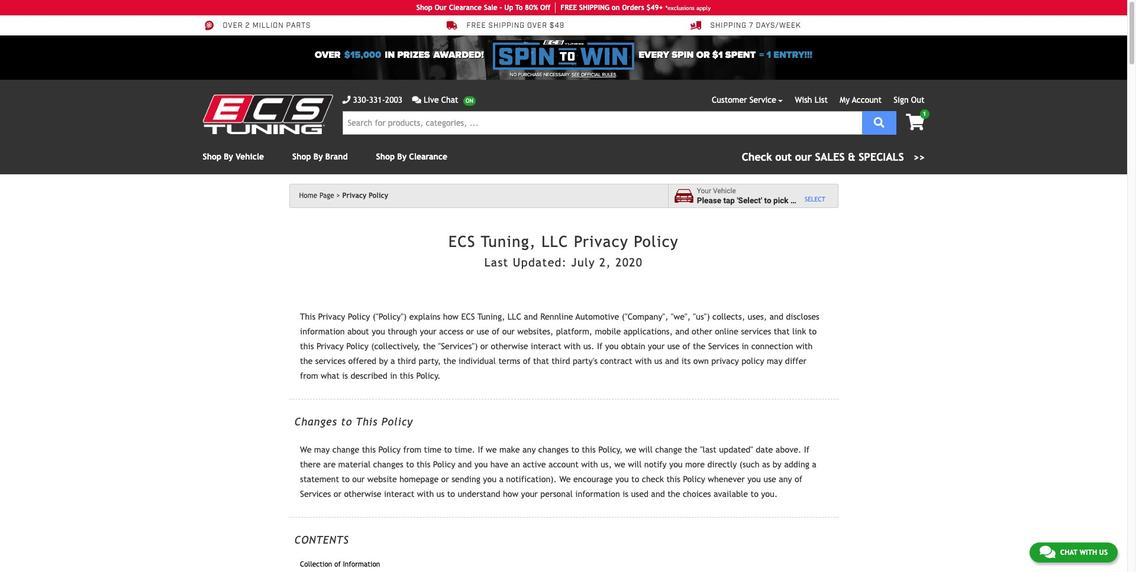 Task type: describe. For each thing, give the bounding box(es) containing it.
of right collection
[[334, 561, 341, 570]]

see official rules link
[[572, 72, 616, 79]]

sign out link
[[894, 95, 925, 105]]

to left you.
[[751, 490, 759, 500]]

live
[[424, 95, 439, 105]]

of right terms
[[523, 357, 531, 367]]

to right time
[[444, 445, 452, 455]]

policy down time
[[433, 460, 455, 470]]

or up individual
[[480, 342, 488, 352]]

and down time. at the left bottom of page
[[458, 460, 472, 470]]

our
[[435, 4, 447, 12]]

time.
[[455, 445, 475, 455]]

above.
[[776, 445, 802, 455]]

customer
[[712, 95, 747, 105]]

understand
[[458, 490, 500, 500]]

policy inside the ecs tuning, llc privacy policy last updated: july 2, 2020
[[634, 233, 679, 251]]

2 vertical spatial in
[[390, 371, 397, 381]]

ecs inside the ecs tuning, llc privacy policy last updated: july 2, 2020
[[449, 233, 476, 251]]

to right 'changes'
[[341, 416, 352, 428]]

$1
[[713, 49, 723, 61]]

0 vertical spatial will
[[639, 445, 653, 455]]

interact inside we may change this policy from time to time. if we make any changes to this policy, we will change the "last updated" date above. if there are material changes to this policy and you have an active account with us, we will notify you more directly (such as by adding a statement to our website homepage or sending you a notification). we encourage you to check this policy whenever you use any of services or otherwise interact with us to understand how your personal information is used and the choices available to you.
[[384, 490, 415, 500]]

over $15,000 in prizes
[[315, 49, 430, 61]]

sales & specials link
[[742, 149, 925, 165]]

1 vertical spatial services
[[315, 357, 346, 367]]

and up "websites,"
[[524, 312, 538, 322]]

account
[[852, 95, 882, 105]]

through
[[388, 327, 417, 337]]

used
[[631, 490, 649, 500]]

a down have
[[499, 475, 504, 485]]

phone image
[[342, 96, 351, 104]]

free ship ping on orders $49+ *exclusions apply
[[561, 4, 711, 12]]

changes to this policy
[[294, 416, 413, 428]]

may inside we may change this policy from time to time. if we make any changes to this policy, we will change the "last updated" date above. if there are material changes to this policy and you have an active account with us, we will notify you more directly (such as by adding a statement to our website homepage or sending you a notification). we encourage you to check this policy whenever you use any of services or otherwise interact with us to understand how your personal information is used and the choices available to you.
[[314, 445, 330, 455]]

*exclusions apply link
[[666, 3, 711, 12]]

and down "we",
[[675, 327, 689, 337]]

shop by clearance
[[376, 152, 447, 162]]

otherwise inside this privacy policy ("policy") explains how ecs tuning, llc and rennline automotive ("company", "we", "us") collects, uses, and discloses information about you through your access or use of our websites, platform, mobile applications, and other online services that link to this privacy policy (collectively, the "services") or otherwise interact with us. if you obtain your use of the services in connection with the services offered by a third party, the individual terms of that third party's contract with us and its own privacy policy may differ from what is described in this policy.
[[491, 342, 528, 352]]

of up its
[[683, 342, 690, 352]]

access
[[439, 327, 464, 337]]

the up more
[[685, 445, 698, 455]]

shop for shop by vehicle
[[203, 152, 221, 162]]

choices
[[683, 490, 711, 500]]

us,
[[601, 460, 612, 470]]

home page
[[299, 192, 334, 200]]

=
[[760, 49, 764, 61]]

to down sending
[[447, 490, 455, 500]]

"services")
[[438, 342, 478, 352]]

statement
[[300, 475, 339, 485]]

the up party,
[[423, 342, 436, 352]]

shop for shop our clearance sale - up to 80% off
[[417, 4, 433, 12]]

policy down more
[[683, 475, 705, 485]]

orders
[[622, 4, 644, 12]]

0 vertical spatial chat
[[441, 95, 459, 105]]

1 horizontal spatial any
[[779, 475, 792, 485]]

shipping
[[711, 21, 747, 30]]

chat with us
[[1061, 549, 1108, 558]]

privacy inside the ecs tuning, llc privacy policy last updated: july 2, 2020
[[574, 233, 629, 251]]

$15,000
[[344, 49, 381, 61]]

the left choices
[[668, 490, 680, 500]]

to up account
[[571, 445, 579, 455]]

"we",
[[671, 312, 691, 322]]

you down ("policy")
[[372, 327, 385, 337]]

time
[[424, 445, 442, 455]]

0 vertical spatial changes
[[539, 445, 569, 455]]

individual
[[459, 357, 496, 367]]

make
[[500, 445, 520, 455]]

$49
[[550, 21, 565, 30]]

(collectively,
[[371, 342, 420, 352]]

330-331-2003
[[353, 95, 403, 105]]

"last
[[700, 445, 717, 455]]

1 vertical spatial in
[[742, 342, 749, 352]]

2,
[[600, 256, 611, 269]]

own
[[693, 357, 709, 367]]

the left offered in the bottom of the page
[[300, 357, 313, 367]]

shop our clearance sale - up to 80% off link
[[417, 2, 556, 13]]

by for brand
[[314, 152, 323, 162]]

sales
[[815, 151, 845, 163]]

our inside we may change this policy from time to time. if we make any changes to this policy, we will change the "last updated" date above. if there are material changes to this policy and you have an active account with us, we will notify you more directly (such as by adding a statement to our website homepage or sending you a notification). we encourage you to check this policy whenever you use any of services or otherwise interact with us to understand how your personal information is used and the choices available to you.
[[352, 475, 365, 485]]

you left have
[[474, 460, 488, 470]]

vehicle
[[797, 196, 823, 205]]

sign
[[894, 95, 909, 105]]

million
[[253, 21, 284, 30]]

Search text field
[[342, 111, 862, 135]]

us inside we may change this policy from time to time. if we make any changes to this policy, we will change the "last updated" date above. if there are material changes to this policy and you have an active account with us, we will notify you more directly (such as by adding a statement to our website homepage or sending you a notification). we encourage you to check this policy whenever you use any of services or otherwise interact with us to understand how your personal information is used and the choices available to you.
[[437, 490, 445, 500]]

0 vertical spatial use
[[477, 327, 489, 337]]

shop for shop by brand
[[292, 152, 311, 162]]

otherwise inside we may change this policy from time to time. if we make any changes to this policy, we will change the "last updated" date above. if there are material changes to this policy and you have an active account with us, we will notify you more directly (such as by adding a statement to our website homepage or sending you a notification). we encourage you to check this policy whenever you use any of services or otherwise interact with us to understand how your personal information is used and the choices available to you.
[[344, 490, 382, 500]]

1 horizontal spatial we
[[559, 475, 571, 485]]

you left more
[[669, 460, 683, 470]]

collection of information
[[300, 561, 380, 570]]

link
[[792, 327, 806, 337]]

rules
[[602, 72, 616, 78]]

we right us,
[[615, 460, 626, 470]]

by inside we may change this policy from time to time. if we make any changes to this policy, we will change the "last updated" date above. if there are material changes to this policy and you have an active account with us, we will notify you more directly (such as by adding a statement to our website homepage or sending you a notification). we encourage you to check this policy whenever you use any of services or otherwise interact with us to understand how your personal information is used and the choices available to you.
[[773, 460, 782, 470]]

0 horizontal spatial that
[[533, 357, 549, 367]]

if inside this privacy policy ("policy") explains how ecs tuning, llc and rennline automotive ("company", "we", "us") collects, uses, and discloses information about you through your access or use of our websites, platform, mobile applications, and other online services that link to this privacy policy (collectively, the "services") or otherwise interact with us. if you obtain your use of the services in connection with the services offered by a third party, the individual terms of that third party's contract with us and its own privacy policy may differ from what is described in this policy.
[[597, 342, 603, 352]]

to inside this privacy policy ("policy") explains how ecs tuning, llc and rennline automotive ("company", "we", "us") collects, uses, and discloses information about you through your access or use of our websites, platform, mobile applications, and other online services that link to this privacy policy (collectively, the "services") or otherwise interact with us. if you obtain your use of the services in connection with the services offered by a third party, the individual terms of that third party's contract with us and its own privacy policy may differ from what is described in this policy.
[[809, 327, 817, 337]]

shop by vehicle
[[203, 152, 264, 162]]

official
[[581, 72, 601, 78]]

is inside we may change this policy from time to time. if we make any changes to this policy, we will change the "last updated" date above. if there are material changes to this policy and you have an active account with us, we will notify you more directly (such as by adding a statement to our website homepage or sending you a notification). we encourage you to check this policy whenever you use any of services or otherwise interact with us to understand how your personal information is used and the choices available to you.
[[623, 490, 629, 500]]

7
[[749, 21, 754, 30]]

or left '$1'
[[696, 49, 710, 61]]

1 horizontal spatial that
[[774, 327, 790, 337]]

information inside this privacy policy ("policy") explains how ecs tuning, llc and rennline automotive ("company", "we", "us") collects, uses, and discloses information about you through your access or use of our websites, platform, mobile applications, and other online services that link to this privacy policy (collectively, the "services") or otherwise interact with us. if you obtain your use of the services in connection with the services offered by a third party, the individual terms of that third party's contract with us and its own privacy policy may differ from what is described in this policy.
[[300, 327, 345, 337]]

prizes
[[397, 49, 430, 61]]

our inside this privacy policy ("policy") explains how ecs tuning, llc and rennline automotive ("company", "we", "us") collects, uses, and discloses information about you through your access or use of our websites, platform, mobile applications, and other online services that link to this privacy policy (collectively, the "services") or otherwise interact with us. if you obtain your use of the services in connection with the services offered by a third party, the individual terms of that third party's contract with us and its own privacy policy may differ from what is described in this policy.
[[502, 327, 515, 337]]

customer service button
[[712, 94, 783, 107]]

we right policy, at the right
[[625, 445, 636, 455]]

home page link
[[299, 192, 340, 200]]

and down check
[[651, 490, 665, 500]]

over for over $15,000 in prizes
[[315, 49, 341, 61]]

free shipping over $49
[[467, 21, 565, 30]]

llc inside the ecs tuning, llc privacy policy last updated: july 2, 2020
[[542, 233, 569, 251]]

ecs tuning 'spin to win' contest logo image
[[493, 40, 634, 70]]

and right uses,
[[770, 312, 784, 322]]

2 third from the left
[[552, 357, 570, 367]]

information inside we may change this policy from time to time. if we make any changes to this policy, we will change the "last updated" date above. if there are material changes to this policy and you have an active account with us, we will notify you more directly (such as by adding a statement to our website homepage or sending you a notification). we encourage you to check this policy whenever you use any of services or otherwise interact with us to understand how your personal information is used and the choices available to you.
[[575, 490, 620, 500]]

is inside this privacy policy ("policy") explains how ecs tuning, llc and rennline automotive ("company", "we", "us") collects, uses, and discloses information about you through your access or use of our websites, platform, mobile applications, and other online services that link to this privacy policy (collectively, the "services") or otherwise interact with us. if you obtain your use of the services in connection with the services offered by a third party, the individual terms of that third party's contract with us and its own privacy policy may differ from what is described in this policy.
[[342, 371, 348, 381]]

from inside we may change this policy from time to time. if we make any changes to this policy, we will change the "last updated" date above. if there are material changes to this policy and you have an active account with us, we will notify you more directly (such as by adding a statement to our website homepage or sending you a notification). we encourage you to check this policy whenever you use any of services or otherwise interact with us to understand how your personal information is used and the choices available to you.
[[403, 445, 421, 455]]

.
[[616, 72, 617, 78]]

directly
[[708, 460, 737, 470]]

0 vertical spatial 1
[[767, 49, 771, 61]]

your inside we may change this policy from time to time. if we make any changes to this policy, we will change the "last updated" date above. if there are material changes to this policy and you have an active account with us, we will notify you more directly (such as by adding a statement to our website homepage or sending you a notification). we encourage you to check this policy whenever you use any of services or otherwise interact with us to understand how your personal information is used and the choices available to you.
[[521, 490, 538, 500]]

more
[[685, 460, 705, 470]]

shipping 7 days/week link
[[690, 20, 801, 31]]

-
[[500, 4, 502, 12]]

ecs inside this privacy policy ("policy") explains how ecs tuning, llc and rennline automotive ("company", "we", "us") collects, uses, and discloses information about you through your access or use of our websites, platform, mobile applications, and other online services that link to this privacy policy (collectively, the "services") or otherwise interact with us. if you obtain your use of the services in connection with the services offered by a third party, the individual terms of that third party's contract with us and its own privacy policy may differ from what is described in this policy.
[[461, 312, 475, 322]]

to inside your vehicle please tap 'select' to pick a vehicle
[[764, 196, 772, 205]]

privacy policy
[[342, 192, 388, 200]]

shop by vehicle link
[[203, 152, 264, 162]]

0 vertical spatial in
[[385, 49, 395, 61]]

every spin or $1 spent = 1 entry!!!
[[639, 49, 813, 61]]

1 vertical spatial will
[[628, 460, 642, 470]]

shipping
[[489, 21, 525, 30]]

and left its
[[665, 357, 679, 367]]

parts
[[286, 21, 311, 30]]

on
[[612, 4, 620, 12]]

collection
[[300, 561, 332, 570]]

the up own
[[693, 342, 706, 352]]

ship
[[579, 4, 594, 12]]

with up encourage at bottom right
[[581, 460, 598, 470]]

sales & specials
[[815, 151, 904, 163]]

my
[[840, 95, 850, 105]]

other
[[692, 327, 712, 337]]

us.
[[583, 342, 595, 352]]

privacy right page at the left top
[[342, 192, 367, 200]]

by inside this privacy policy ("policy") explains how ecs tuning, llc and rennline automotive ("company", "we", "us") collects, uses, and discloses information about you through your access or use of our websites, platform, mobile applications, and other online services that link to this privacy policy (collectively, the "services") or otherwise interact with us. if you obtain your use of the services in connection with the services offered by a third party, the individual terms of that third party's contract with us and its own privacy policy may differ from what is described in this policy.
[[379, 357, 388, 367]]

privacy left ("policy")
[[318, 312, 345, 322]]

shipping 7 days/week
[[711, 21, 801, 30]]

1 horizontal spatial services
[[741, 327, 771, 337]]

331-
[[369, 95, 385, 105]]

shop our clearance sale - up to 80% off
[[417, 4, 551, 12]]

this inside this privacy policy ("policy") explains how ecs tuning, llc and rennline automotive ("company", "we", "us") collects, uses, and discloses information about you through your access or use of our websites, platform, mobile applications, and other online services that link to this privacy policy (collectively, the "services") or otherwise interact with us. if you obtain your use of the services in connection with the services offered by a third party, the individual terms of that third party's contract with us and its own privacy policy may differ from what is described in this policy.
[[300, 312, 316, 322]]

ecs tuning, llc privacy policy last updated: july 2, 2020
[[449, 233, 679, 269]]

shop by clearance link
[[376, 152, 447, 162]]

to down material
[[342, 475, 350, 485]]

from inside this privacy policy ("policy") explains how ecs tuning, llc and rennline automotive ("company", "we", "us") collects, uses, and discloses information about you through your access or use of our websites, platform, mobile applications, and other online services that link to this privacy policy (collectively, the "services") or otherwise interact with us. if you obtain your use of the services in connection with the services offered by a third party, the individual terms of that third party's contract with us and its own privacy policy may differ from what is described in this policy.
[[300, 371, 318, 381]]

are
[[323, 460, 336, 470]]

there
[[300, 460, 321, 470]]

how inside this privacy policy ("policy") explains how ecs tuning, llc and rennline automotive ("company", "we", "us") collects, uses, and discloses information about you through your access or use of our websites, platform, mobile applications, and other online services that link to this privacy policy (collectively, the "services") or otherwise interact with us. if you obtain your use of the services in connection with the services offered by a third party, the individual terms of that third party's contract with us and its own privacy policy may differ from what is described in this policy.
[[443, 312, 459, 322]]

by for clearance
[[397, 152, 407, 162]]

of up terms
[[492, 327, 500, 337]]

apply
[[697, 4, 711, 11]]

you down have
[[483, 475, 497, 485]]



Task type: locate. For each thing, give the bounding box(es) containing it.
0 horizontal spatial your
[[420, 327, 437, 337]]

1 horizontal spatial information
[[575, 490, 620, 500]]

of
[[492, 327, 500, 337], [683, 342, 690, 352], [523, 357, 531, 367], [795, 475, 803, 485], [334, 561, 341, 570]]

tuning, up "services")
[[478, 312, 505, 322]]

1 horizontal spatial otherwise
[[491, 342, 528, 352]]

select
[[805, 196, 826, 203]]

1 right =
[[767, 49, 771, 61]]

80%
[[525, 4, 538, 12]]

1 vertical spatial otherwise
[[344, 490, 382, 500]]

0 vertical spatial your
[[420, 327, 437, 337]]

this
[[300, 312, 316, 322], [356, 416, 378, 428]]

interact
[[531, 342, 561, 352], [384, 490, 415, 500]]

llc up "websites,"
[[508, 312, 521, 322]]

0 horizontal spatial may
[[314, 445, 330, 455]]

0 horizontal spatial this
[[300, 312, 316, 322]]

1 vertical spatial vehicle
[[713, 187, 736, 195]]

0 horizontal spatial our
[[352, 475, 365, 485]]

any up the active
[[523, 445, 536, 455]]

1 horizontal spatial your
[[521, 490, 538, 500]]

0 horizontal spatial 1
[[767, 49, 771, 61]]

sale
[[484, 4, 498, 12]]

use inside we may change this policy from time to time. if we make any changes to this policy, we will change the "last updated" date above. if there are material changes to this policy and you have an active account with us, we will notify you more directly (such as by adding a statement to our website homepage or sending you a notification). we encourage you to check this policy whenever you use any of services or otherwise interact with us to understand how your personal information is used and the choices available to you.
[[764, 475, 776, 485]]

1 vertical spatial clearance
[[409, 152, 447, 162]]

1 horizontal spatial over
[[315, 49, 341, 61]]

llc inside this privacy policy ("policy") explains how ecs tuning, llc and rennline automotive ("company", "we", "us") collects, uses, and discloses information about you through your access or use of our websites, platform, mobile applications, and other online services that link to this privacy policy (collectively, the "services") or otherwise interact with us. if you obtain your use of the services in connection with the services offered by a third party, the individual terms of that third party's contract with us and its own privacy policy may differ from what is described in this policy.
[[508, 312, 521, 322]]

0 vertical spatial llc
[[542, 233, 569, 251]]

policy up the 2020
[[634, 233, 679, 251]]

policy down shop by clearance link
[[369, 192, 388, 200]]

change up material
[[333, 445, 359, 455]]

over left $15,000 at the top left
[[315, 49, 341, 61]]

1 horizontal spatial llc
[[542, 233, 569, 251]]

this
[[300, 342, 314, 352], [400, 371, 414, 381], [362, 445, 376, 455], [582, 445, 596, 455], [417, 460, 431, 470], [667, 475, 681, 485]]

our down material
[[352, 475, 365, 485]]

its
[[682, 357, 691, 367]]

or down statement
[[334, 490, 342, 500]]

1 vertical spatial interact
[[384, 490, 415, 500]]

1 vertical spatial from
[[403, 445, 421, 455]]

us down homepage
[[437, 490, 445, 500]]

how up access
[[443, 312, 459, 322]]

2003
[[385, 95, 403, 105]]

with inside chat with us link
[[1080, 549, 1097, 558]]

we up have
[[486, 445, 497, 455]]

0 vertical spatial interact
[[531, 342, 561, 352]]

1 horizontal spatial may
[[767, 357, 783, 367]]

by for vehicle
[[224, 152, 233, 162]]

1 vertical spatial this
[[356, 416, 378, 428]]

wish list
[[795, 95, 828, 105]]

if right us. at the right
[[597, 342, 603, 352]]

if up adding
[[804, 445, 810, 455]]

ecs tuning image
[[203, 95, 333, 134]]

1 down out
[[923, 111, 927, 117]]

chat right live
[[441, 95, 459, 105]]

please
[[697, 196, 722, 205]]

2 horizontal spatial if
[[804, 445, 810, 455]]

1 vertical spatial by
[[773, 460, 782, 470]]

0 horizontal spatial by
[[224, 152, 233, 162]]

1 horizontal spatial our
[[502, 327, 515, 337]]

vehicle inside your vehicle please tap 'select' to pick a vehicle
[[713, 187, 736, 195]]

with down "obtain"
[[635, 357, 652, 367]]

over 2 million parts
[[223, 21, 311, 30]]

is right what
[[342, 371, 348, 381]]

service
[[750, 95, 776, 105]]

ecs
[[449, 233, 476, 251], [461, 312, 475, 322]]

we up there
[[300, 445, 312, 455]]

1 vertical spatial any
[[779, 475, 792, 485]]

0 horizontal spatial changes
[[373, 460, 404, 470]]

offered
[[348, 357, 376, 367]]

every
[[639, 49, 669, 61]]

0 vertical spatial from
[[300, 371, 318, 381]]

1 horizontal spatial use
[[667, 342, 680, 352]]

with left "us"
[[1080, 549, 1097, 558]]

0 vertical spatial we
[[300, 445, 312, 455]]

will left notify
[[628, 460, 642, 470]]

2 change from the left
[[655, 445, 682, 455]]

1 vertical spatial chat
[[1061, 549, 1078, 558]]

0 horizontal spatial we
[[300, 445, 312, 455]]

2 by from the left
[[314, 152, 323, 162]]

you.
[[761, 490, 778, 500]]

over left 2
[[223, 21, 243, 30]]

services up privacy
[[708, 342, 739, 352]]

tuning, inside the ecs tuning, llc privacy policy last updated: july 2, 2020
[[481, 233, 536, 251]]

collects,
[[713, 312, 745, 322]]

0 horizontal spatial otherwise
[[344, 490, 382, 500]]

your down notification).
[[521, 490, 538, 500]]

ping
[[594, 4, 610, 12]]

0 vertical spatial services
[[708, 342, 739, 352]]

0 vertical spatial otherwise
[[491, 342, 528, 352]]

by down 2003
[[397, 152, 407, 162]]

free shipping over $49 link
[[447, 20, 565, 31]]

your vehicle please tap 'select' to pick a vehicle
[[697, 187, 823, 205]]

that
[[774, 327, 790, 337], [533, 357, 549, 367]]

otherwise down "website"
[[344, 490, 382, 500]]

(such
[[740, 460, 760, 470]]

how
[[443, 312, 459, 322], [503, 490, 519, 500]]

websites,
[[517, 327, 554, 337]]

1 horizontal spatial chat
[[1061, 549, 1078, 558]]

the down "services")
[[443, 357, 456, 367]]

over inside 'link'
[[223, 21, 243, 30]]

0 horizontal spatial from
[[300, 371, 318, 381]]

1 vertical spatial 1
[[923, 111, 927, 117]]

1 horizontal spatial from
[[403, 445, 421, 455]]

entry!!!
[[774, 49, 813, 61]]

policy down "about" on the left
[[346, 342, 369, 352]]

1 horizontal spatial how
[[503, 490, 519, 500]]

or right access
[[466, 327, 474, 337]]

if right time. at the left bottom of page
[[478, 445, 483, 455]]

0 horizontal spatial any
[[523, 445, 536, 455]]

privacy
[[712, 357, 739, 367]]

over for over 2 million parts
[[223, 21, 243, 30]]

1 horizontal spatial interact
[[531, 342, 561, 352]]

privacy up 2,
[[574, 233, 629, 251]]

how inside we may change this policy from time to time. if we make any changes to this policy, we will change the "last updated" date above. if there are material changes to this policy and you have an active account with us, we will notify you more directly (such as by adding a statement to our website homepage or sending you a notification). we encourage you to check this policy whenever you use any of services or otherwise interact with us to understand how your personal information is used and the choices available to you.
[[503, 490, 519, 500]]

1 vertical spatial how
[[503, 490, 519, 500]]

is left used at the right bottom
[[623, 490, 629, 500]]

services down statement
[[300, 490, 331, 500]]

shop for shop by clearance
[[376, 152, 395, 162]]

1 horizontal spatial if
[[597, 342, 603, 352]]

what
[[321, 371, 340, 381]]

party,
[[419, 357, 441, 367]]

clearance for by
[[409, 152, 447, 162]]

2 horizontal spatial your
[[648, 342, 665, 352]]

will
[[639, 445, 653, 455], [628, 460, 642, 470]]

0 horizontal spatial how
[[443, 312, 459, 322]]

any down adding
[[779, 475, 792, 485]]

0 horizontal spatial if
[[478, 445, 483, 455]]

pick
[[774, 196, 789, 205]]

0 vertical spatial how
[[443, 312, 459, 322]]

0 vertical spatial is
[[342, 371, 348, 381]]

0 vertical spatial information
[[300, 327, 345, 337]]

1 horizontal spatial third
[[552, 357, 570, 367]]

clearance for our
[[449, 4, 482, 12]]

the
[[423, 342, 436, 352], [693, 342, 706, 352], [300, 357, 313, 367], [443, 357, 456, 367], [685, 445, 698, 455], [668, 490, 680, 500]]

privacy
[[342, 192, 367, 200], [574, 233, 629, 251], [318, 312, 345, 322], [317, 342, 344, 352]]

from left time
[[403, 445, 421, 455]]

our
[[502, 327, 515, 337], [352, 475, 365, 485]]

in
[[385, 49, 395, 61], [742, 342, 749, 352], [390, 371, 397, 381]]

*exclusions
[[666, 4, 695, 11]]

1 vertical spatial ecs
[[461, 312, 475, 322]]

2 vertical spatial use
[[764, 475, 776, 485]]

to up used at the right bottom
[[632, 475, 639, 485]]

otherwise
[[491, 342, 528, 352], [344, 490, 382, 500]]

interact down "websites,"
[[531, 342, 561, 352]]

changes
[[294, 416, 337, 428]]

us left its
[[655, 357, 663, 367]]

rennline
[[540, 312, 573, 322]]

1 horizontal spatial 1
[[923, 111, 927, 117]]

in left prizes
[[385, 49, 395, 61]]

3 by from the left
[[397, 152, 407, 162]]

tuning, inside this privacy policy ("policy") explains how ecs tuning, llc and rennline automotive ("company", "we", "us") collects, uses, and discloses information about you through your access or use of our websites, platform, mobile applications, and other online services that link to this privacy policy (collectively, the "services") or otherwise interact with us. if you obtain your use of the services in connection with the services offered by a third party, the individual terms of that third party's contract with us and its own privacy policy may differ from what is described in this policy.
[[478, 312, 505, 322]]

third left party's
[[552, 357, 570, 367]]

in right 'described'
[[390, 371, 397, 381]]

0 horizontal spatial vehicle
[[236, 152, 264, 162]]

services
[[708, 342, 739, 352], [300, 490, 331, 500]]

any
[[523, 445, 536, 455], [779, 475, 792, 485]]

an
[[511, 460, 520, 470]]

last
[[485, 256, 509, 269]]

1 horizontal spatial changes
[[539, 445, 569, 455]]

to up homepage
[[406, 460, 414, 470]]

a inside your vehicle please tap 'select' to pick a vehicle
[[791, 196, 795, 205]]

a right adding
[[812, 460, 817, 470]]

brand
[[325, 152, 348, 162]]

about
[[347, 327, 369, 337]]

change up notify
[[655, 445, 682, 455]]

1 by from the left
[[224, 152, 233, 162]]

you down the mobile
[[605, 342, 619, 352]]

updated"
[[719, 445, 753, 455]]

information left "about" on the left
[[300, 327, 345, 337]]

services
[[741, 327, 771, 337], [315, 357, 346, 367]]

1 horizontal spatial is
[[623, 490, 629, 500]]

home
[[299, 192, 317, 200]]

1 third from the left
[[398, 357, 416, 367]]

account
[[549, 460, 579, 470]]

comments image
[[1040, 546, 1056, 560]]

0 horizontal spatial over
[[223, 21, 243, 30]]

notification).
[[506, 475, 557, 485]]

policy up "website"
[[378, 445, 401, 455]]

clearance down live
[[409, 152, 447, 162]]

2 horizontal spatial use
[[764, 475, 776, 485]]

how down notification).
[[503, 490, 519, 500]]

1 vertical spatial our
[[352, 475, 365, 485]]

personal
[[541, 490, 573, 500]]

services inside this privacy policy ("policy") explains how ecs tuning, llc and rennline automotive ("company", "we", "us") collects, uses, and discloses information about you through your access or use of our websites, platform, mobile applications, and other online services that link to this privacy policy (collectively, the "services") or otherwise interact with us. if you obtain your use of the services in connection with the services offered by a third party, the individual terms of that third party's contract with us and its own privacy policy may differ from what is described in this policy.
[[708, 342, 739, 352]]

1 vertical spatial may
[[314, 445, 330, 455]]

third
[[398, 357, 416, 367], [552, 357, 570, 367]]

check
[[642, 475, 664, 485]]

0 vertical spatial us
[[655, 357, 663, 367]]

to left pick
[[764, 196, 772, 205]]

platform,
[[556, 327, 593, 337]]

live chat link
[[412, 94, 476, 107]]

of down adding
[[795, 475, 803, 485]]

is
[[342, 371, 348, 381], [623, 490, 629, 500]]

1 change from the left
[[333, 445, 359, 455]]

changes up "website"
[[373, 460, 404, 470]]

policy up "about" on the left
[[348, 312, 370, 322]]

comments image
[[412, 96, 421, 104]]

you down "(such"
[[748, 475, 761, 485]]

1 vertical spatial information
[[575, 490, 620, 500]]

use
[[477, 327, 489, 337], [667, 342, 680, 352], [764, 475, 776, 485]]

1 vertical spatial services
[[300, 490, 331, 500]]

may down connection
[[767, 357, 783, 367]]

vehicle down ecs tuning "image"
[[236, 152, 264, 162]]

0 horizontal spatial services
[[300, 490, 331, 500]]

connection
[[751, 342, 794, 352]]

shop
[[417, 4, 433, 12], [203, 152, 221, 162], [292, 152, 311, 162], [376, 152, 395, 162]]

will up notify
[[639, 445, 653, 455]]

over
[[527, 21, 548, 30]]

1 vertical spatial use
[[667, 342, 680, 352]]

that left link
[[774, 327, 790, 337]]

0 vertical spatial vehicle
[[236, 152, 264, 162]]

0 vertical spatial tuning,
[[481, 233, 536, 251]]

1 horizontal spatial by
[[773, 460, 782, 470]]

whenever
[[708, 475, 745, 485]]

a inside this privacy policy ("policy") explains how ecs tuning, llc and rennline automotive ("company", "we", "us") collects, uses, and discloses information about you through your access or use of our websites, platform, mobile applications, and other online services that link to this privacy policy (collectively, the "services") or otherwise interact with us. if you obtain your use of the services in connection with the services offered by a third party, the individual terms of that third party's contract with us and its own privacy policy may differ from what is described in this policy.
[[391, 357, 395, 367]]

you right encourage at bottom right
[[616, 475, 629, 485]]

0 vertical spatial services
[[741, 327, 771, 337]]

0 vertical spatial clearance
[[449, 4, 482, 12]]

services up what
[[315, 357, 346, 367]]

with down homepage
[[417, 490, 434, 500]]

we
[[300, 445, 312, 455], [559, 475, 571, 485]]

privacy up what
[[317, 342, 344, 352]]

0 vertical spatial this
[[300, 312, 316, 322]]

a right pick
[[791, 196, 795, 205]]

with down link
[[796, 342, 813, 352]]

search image
[[874, 117, 885, 128]]

vehicle up tap
[[713, 187, 736, 195]]

1 vertical spatial llc
[[508, 312, 521, 322]]

purchase
[[518, 72, 542, 78]]

1 vertical spatial we
[[559, 475, 571, 485]]

clearance
[[449, 4, 482, 12], [409, 152, 447, 162]]

services inside we may change this policy from time to time. if we make any changes to this policy, we will change the "last updated" date above. if there are material changes to this policy and you have an active account with us, we will notify you more directly (such as by adding a statement to our website homepage or sending you a notification). we encourage you to check this policy whenever you use any of services or otherwise interact with us to understand how your personal information is used and the choices available to you.
[[300, 490, 331, 500]]

otherwise up terms
[[491, 342, 528, 352]]

your down applications,
[[648, 342, 665, 352]]

your
[[420, 327, 437, 337], [648, 342, 665, 352], [521, 490, 538, 500]]

differ
[[785, 357, 807, 367]]

1 horizontal spatial change
[[655, 445, 682, 455]]

("policy")
[[373, 312, 407, 322]]

0 horizontal spatial services
[[315, 357, 346, 367]]

website
[[367, 475, 397, 485]]

use down applications,
[[667, 342, 680, 352]]

select link
[[805, 196, 826, 204]]

changes
[[539, 445, 569, 455], [373, 460, 404, 470]]

chat
[[441, 95, 459, 105], [1061, 549, 1078, 558]]

0 horizontal spatial is
[[342, 371, 348, 381]]

to right link
[[809, 327, 817, 337]]

1 horizontal spatial vehicle
[[713, 187, 736, 195]]

as
[[762, 460, 770, 470]]

active
[[523, 460, 546, 470]]

llc up updated: on the left top of the page
[[542, 233, 569, 251]]

1 vertical spatial your
[[648, 342, 665, 352]]

2 horizontal spatial by
[[397, 152, 407, 162]]

of inside we may change this policy from time to time. if we make any changes to this policy, we will change the "last updated" date above. if there are material changes to this policy and you have an active account with us, we will notify you more directly (such as by adding a statement to our website homepage or sending you a notification). we encourage you to check this policy whenever you use any of services or otherwise interact with us to understand how your personal information is used and the choices available to you.
[[795, 475, 803, 485]]

shopping cart image
[[906, 114, 925, 131]]

by down ecs tuning "image"
[[224, 152, 233, 162]]

policy,
[[598, 445, 623, 455]]

0 vertical spatial by
[[379, 357, 388, 367]]

information
[[343, 561, 380, 570]]

0 horizontal spatial third
[[398, 357, 416, 367]]

with down platform,
[[564, 342, 581, 352]]

0 horizontal spatial chat
[[441, 95, 459, 105]]

interact inside this privacy policy ("policy") explains how ecs tuning, llc and rennline automotive ("company", "we", "us") collects, uses, and discloses information about you through your access or use of our websites, platform, mobile applications, and other online services that link to this privacy policy (collectively, the "services") or otherwise interact with us. if you obtain your use of the services in connection with the services offered by a third party, the individual terms of that third party's contract with us and its own privacy policy may differ from what is described in this policy.
[[531, 342, 561, 352]]

automotive
[[576, 312, 619, 322]]

off
[[540, 4, 551, 12]]

may
[[767, 357, 783, 367], [314, 445, 330, 455]]

may inside this privacy policy ("policy") explains how ecs tuning, llc and rennline automotive ("company", "we", "us") collects, uses, and discloses information about you through your access or use of our websites, platform, mobile applications, and other online services that link to this privacy policy (collectively, the "services") or otherwise interact with us. if you obtain your use of the services in connection with the services offered by a third party, the individual terms of that third party's contract with us and its own privacy policy may differ from what is described in this policy.
[[767, 357, 783, 367]]

0 vertical spatial any
[[523, 445, 536, 455]]

interact down "website"
[[384, 490, 415, 500]]

1 vertical spatial us
[[437, 490, 445, 500]]

us inside this privacy policy ("policy") explains how ecs tuning, llc and rennline automotive ("company", "we", "us") collects, uses, and discloses information about you through your access or use of our websites, platform, mobile applications, and other online services that link to this privacy policy (collectively, the "services") or otherwise interact with us. if you obtain your use of the services in connection with the services offered by a third party, the individual terms of that third party's contract with us and its own privacy policy may differ from what is described in this policy.
[[655, 357, 663, 367]]

0 horizontal spatial use
[[477, 327, 489, 337]]

1 horizontal spatial by
[[314, 152, 323, 162]]

if
[[597, 342, 603, 352], [478, 445, 483, 455], [804, 445, 810, 455]]

policy down 'described'
[[382, 416, 413, 428]]

explains
[[409, 312, 441, 322]]

sign out
[[894, 95, 925, 105]]

or left sending
[[441, 475, 449, 485]]

1 vertical spatial changes
[[373, 460, 404, 470]]

clearance up free at the top
[[449, 4, 482, 12]]

1 vertical spatial over
[[315, 49, 341, 61]]

use up you.
[[764, 475, 776, 485]]

that down "websites,"
[[533, 357, 549, 367]]

0 vertical spatial that
[[774, 327, 790, 337]]

shop by brand link
[[292, 152, 348, 162]]



Task type: vqa. For each thing, say whether or not it's contained in the screenshot.
Steering Rack Parts
no



